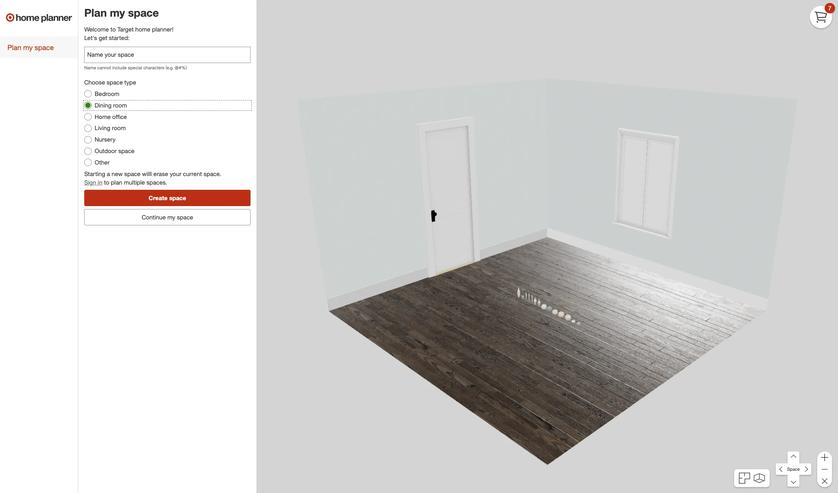 Task type: describe. For each thing, give the bounding box(es) containing it.
get
[[99, 34, 107, 42]]

space down home planner landing page image
[[35, 43, 54, 52]]

Other radio
[[84, 159, 92, 167]]

pan camera left 30° image
[[776, 464, 788, 476]]

plan my space inside button
[[7, 43, 54, 52]]

7 button
[[810, 3, 836, 28]]

space inside button
[[177, 214, 193, 221]]

home planner landing page image
[[6, 6, 72, 30]]

special
[[128, 65, 142, 71]]

tilt camera up 30° image
[[788, 452, 800, 464]]

0 vertical spatial my
[[110, 6, 125, 19]]

welcome to target home planner! let's get started:
[[84, 26, 174, 42]]

space
[[788, 467, 800, 473]]

1 horizontal spatial plan
[[84, 6, 107, 19]]

top view button icon image
[[739, 473, 751, 485]]

@#%)
[[175, 65, 187, 71]]

in
[[98, 179, 102, 186]]

create
[[149, 194, 168, 202]]

to inside welcome to target home planner! let's get started:
[[111, 26, 116, 33]]

nursery
[[95, 136, 116, 143]]

target
[[117, 26, 134, 33]]

space up bedroom
[[107, 79, 123, 86]]

create space button
[[84, 190, 251, 206]]

plan
[[111, 179, 122, 186]]

tilt camera down 30° image
[[788, 476, 800, 488]]

continue
[[142, 214, 166, 221]]

continue my space
[[142, 214, 193, 221]]

space right create
[[169, 194, 186, 202]]

living
[[95, 125, 110, 132]]

choose space type
[[84, 79, 136, 86]]

starting a new space willl erase your current space. sign in to plan multiple spaces.
[[84, 170, 221, 186]]

room for living room
[[112, 125, 126, 132]]

Bedroom radio
[[84, 90, 92, 98]]

sign
[[84, 179, 96, 186]]

plan inside button
[[7, 43, 21, 52]]

cannot
[[97, 65, 111, 71]]

spaces.
[[147, 179, 167, 186]]

my inside button
[[167, 214, 175, 221]]

my inside button
[[23, 43, 33, 52]]

willl
[[142, 170, 152, 178]]

Home office radio
[[84, 113, 92, 121]]

your
[[170, 170, 181, 178]]

characters
[[143, 65, 164, 71]]

new
[[112, 170, 123, 178]]

(e.g.
[[166, 65, 174, 71]]



Task type: locate. For each thing, give the bounding box(es) containing it.
my right continue
[[167, 214, 175, 221]]

starting
[[84, 170, 105, 178]]

2 vertical spatial my
[[167, 214, 175, 221]]

home
[[135, 26, 150, 33]]

1 vertical spatial to
[[104, 179, 109, 186]]

name cannot include special characters (e.g. @#%)
[[84, 65, 187, 71]]

bedroom
[[95, 90, 119, 98]]

erase
[[154, 170, 168, 178]]

Outdoor space radio
[[84, 148, 92, 155]]

0 horizontal spatial my
[[23, 43, 33, 52]]

name
[[84, 65, 96, 71]]

a
[[107, 170, 110, 178]]

plan
[[84, 6, 107, 19], [7, 43, 21, 52]]

Nursery radio
[[84, 136, 92, 144]]

space up multiple
[[124, 170, 141, 178]]

7
[[829, 4, 832, 12]]

outdoor space
[[95, 147, 135, 155]]

space down the create space button
[[177, 214, 193, 221]]

create space
[[149, 194, 186, 202]]

multiple
[[124, 179, 145, 186]]

space.
[[204, 170, 221, 178]]

outdoor
[[95, 147, 117, 155]]

dining
[[95, 102, 112, 109]]

current
[[183, 170, 202, 178]]

0 vertical spatial plan my space
[[84, 6, 159, 19]]

plan my space up target
[[84, 6, 159, 19]]

to inside starting a new space willl erase your current space. sign in to plan multiple spaces.
[[104, 179, 109, 186]]

1 vertical spatial room
[[112, 125, 126, 132]]

sign in button
[[84, 178, 102, 187]]

include
[[112, 65, 127, 71]]

0 horizontal spatial plan my space
[[7, 43, 54, 52]]

1 horizontal spatial to
[[111, 26, 116, 33]]

home
[[95, 113, 111, 121]]

my down home planner landing page image
[[23, 43, 33, 52]]

other
[[95, 159, 110, 166]]

to up 'started:'
[[111, 26, 116, 33]]

room down office
[[112, 125, 126, 132]]

space inside starting a new space willl erase your current space. sign in to plan multiple spaces.
[[124, 170, 141, 178]]

space right the outdoor
[[118, 147, 135, 155]]

0 vertical spatial to
[[111, 26, 116, 33]]

None text field
[[84, 47, 251, 63]]

space
[[128, 6, 159, 19], [35, 43, 54, 52], [107, 79, 123, 86], [118, 147, 135, 155], [124, 170, 141, 178], [169, 194, 186, 202], [177, 214, 193, 221]]

1 vertical spatial plan
[[7, 43, 21, 52]]

my up target
[[110, 6, 125, 19]]

choose
[[84, 79, 105, 86]]

let's
[[84, 34, 97, 42]]

plan my space down home planner landing page image
[[7, 43, 54, 52]]

front view button icon image
[[754, 474, 765, 484]]

pan camera right 30° image
[[800, 464, 812, 476]]

living room
[[95, 125, 126, 132]]

0 horizontal spatial to
[[104, 179, 109, 186]]

Dining room radio
[[84, 102, 92, 109]]

1 vertical spatial my
[[23, 43, 33, 52]]

continue my space button
[[84, 209, 251, 226]]

0 vertical spatial plan
[[84, 6, 107, 19]]

welcome
[[84, 26, 109, 33]]

0 vertical spatial room
[[113, 102, 127, 109]]

office
[[112, 113, 127, 121]]

1 vertical spatial plan my space
[[7, 43, 54, 52]]

my
[[110, 6, 125, 19], [23, 43, 33, 52], [167, 214, 175, 221]]

started:
[[109, 34, 130, 42]]

1 horizontal spatial plan my space
[[84, 6, 159, 19]]

0 horizontal spatial plan
[[7, 43, 21, 52]]

1 horizontal spatial my
[[110, 6, 125, 19]]

Living room radio
[[84, 125, 92, 132]]

room for dining room
[[113, 102, 127, 109]]

plan my space button
[[0, 36, 78, 58]]

to
[[111, 26, 116, 33], [104, 179, 109, 186]]

room
[[113, 102, 127, 109], [112, 125, 126, 132]]

dining room
[[95, 102, 127, 109]]

type
[[124, 79, 136, 86]]

room up office
[[113, 102, 127, 109]]

planner!
[[152, 26, 174, 33]]

2 horizontal spatial my
[[167, 214, 175, 221]]

plan my space
[[84, 6, 159, 19], [7, 43, 54, 52]]

to right "in"
[[104, 179, 109, 186]]

space up home
[[128, 6, 159, 19]]

home office
[[95, 113, 127, 121]]



Task type: vqa. For each thing, say whether or not it's contained in the screenshot.
to
yes



